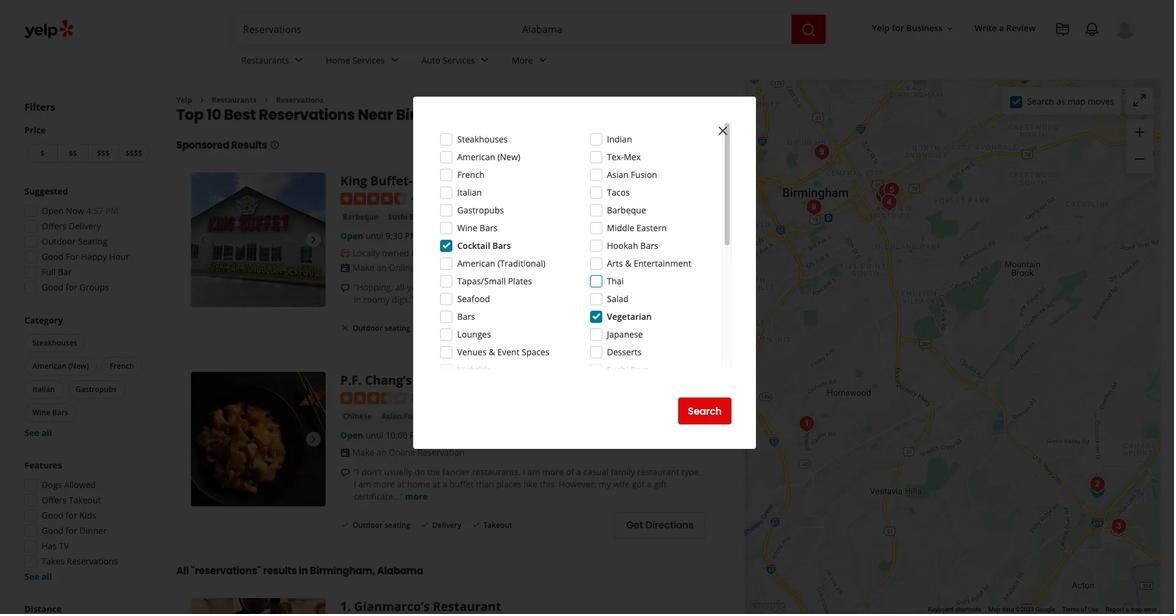 Task type: locate. For each thing, give the bounding box(es) containing it.
mex
[[624, 151, 641, 163]]

0 horizontal spatial sushi
[[388, 212, 408, 222]]

2 reservation from the top
[[418, 447, 465, 459]]

barbeque down 4.3 star rating image
[[343, 212, 379, 222]]

1 horizontal spatial fusion
[[631, 169, 658, 181]]

2 all from the top
[[42, 571, 52, 583]]

0 vertical spatial steakhouses
[[458, 134, 508, 145]]

in left roomy
[[354, 294, 361, 306]]

0 horizontal spatial 16 checkmark v2 image
[[420, 521, 430, 530]]

0 vertical spatial search
[[1028, 95, 1055, 107]]

reservations
[[276, 95, 324, 105], [259, 105, 355, 125], [67, 556, 118, 568]]

services inside 'auto services' link
[[443, 54, 475, 66]]

2 seating from the top
[[385, 521, 411, 531]]

$
[[40, 148, 45, 159]]

yelp
[[873, 22, 890, 34], [176, 95, 192, 105]]

16 chevron right v2 image right best
[[261, 95, 271, 105]]

1 vertical spatial asian
[[382, 411, 402, 422]]

bbq,
[[567, 282, 587, 293]]

reservation up the
[[418, 447, 465, 459]]

see all for category
[[25, 428, 52, 439]]

of left use
[[1082, 607, 1087, 614]]

info icon image
[[591, 248, 601, 258], [591, 248, 601, 258]]

1 horizontal spatial asian
[[607, 169, 629, 181]]

make an online reservation for family-owned & operated
[[353, 262, 465, 274]]

$$
[[69, 148, 77, 159]]

16 checkmark v2 image down than
[[471, 521, 481, 530]]

1 horizontal spatial 16 checkmark v2 image
[[471, 521, 481, 530]]

2 slideshow element from the top
[[191, 372, 326, 507]]

operated up bbq,
[[550, 248, 587, 259]]

french button
[[102, 358, 142, 376]]

p.f. chang's image
[[1086, 479, 1110, 503]]

None search field
[[233, 15, 829, 44]]

bars up 'arts & entertainment'
[[641, 240, 659, 252]]

features
[[25, 460, 62, 472]]

0 horizontal spatial wine bars
[[32, 408, 68, 418]]

operated for locally owned & operated
[[420, 248, 457, 259]]

1 vertical spatial open
[[341, 230, 364, 242]]

more link for buffet-
[[416, 294, 439, 306]]

good up "has tv"
[[42, 526, 64, 537]]

16 chevron right v2 image
[[197, 95, 207, 105], [261, 95, 271, 105]]

16 checkmark v2 image
[[420, 521, 430, 530], [471, 521, 481, 530]]

2 operated from the left
[[550, 248, 587, 259]]

open for king
[[341, 230, 364, 242]]

an
[[377, 262, 387, 274], [377, 447, 387, 459]]

0 vertical spatial wine bars
[[458, 222, 498, 234]]

map for error
[[1131, 607, 1143, 614]]

1 horizontal spatial (new)
[[498, 151, 521, 163]]

full
[[42, 266, 56, 278]]

more link down home
[[405, 491, 428, 503]]

asian fusion inside 'button'
[[382, 411, 428, 422]]

delivery
[[69, 221, 101, 232], [433, 324, 462, 334], [433, 521, 462, 531]]

2 see all button from the top
[[25, 571, 52, 583]]

asian inside search dialog
[[607, 169, 629, 181]]

1 horizontal spatial 24 chevron down v2 image
[[478, 53, 492, 68]]

16 checkmark v2 image up venues
[[471, 324, 481, 333]]

search for search
[[688, 405, 722, 419]]

2 16 chevron right v2 image from the left
[[261, 95, 271, 105]]

0 vertical spatial alabama
[[496, 105, 565, 125]]

operated for family-owned & operated
[[550, 248, 587, 259]]

good for good for happy hour
[[42, 251, 64, 263]]

happy
[[81, 251, 107, 263]]

bars up cocktail bars
[[480, 222, 498, 234]]

barbeque link
[[341, 211, 381, 224]]

full bar
[[42, 266, 72, 278]]

yelp left business
[[873, 22, 890, 34]]

1 good from the top
[[42, 251, 64, 263]]

1 see from the top
[[25, 428, 39, 439]]

blueprint on 3rd image
[[880, 178, 905, 202]]

gastropubs inside search dialog
[[458, 205, 504, 216]]

1 vertical spatial all
[[42, 571, 52, 583]]

0 vertical spatial more link
[[416, 294, 439, 306]]

0 vertical spatial restaurants
[[241, 54, 289, 66]]

see
[[25, 428, 39, 439], [25, 571, 39, 583]]

16 chevron down v2 image
[[946, 24, 955, 33]]

italian button
[[25, 381, 63, 399]]

more down the can-
[[416, 294, 439, 306]]

slideshow element for king
[[191, 173, 326, 308]]

1 horizontal spatial asian fusion
[[607, 169, 658, 181]]

services right auto
[[443, 54, 475, 66]]

24 chevron down v2 image inside more link
[[536, 53, 550, 68]]

24 chevron down v2 image
[[292, 53, 306, 68], [478, 53, 492, 68], [536, 53, 550, 68]]

1 until from the top
[[366, 230, 384, 242]]

outdoor seating down roomy
[[353, 324, 411, 334]]

entertainment
[[634, 258, 692, 270]]

sushi bars down the desserts
[[607, 364, 649, 376]]

good down full
[[42, 282, 64, 293]]

operated up the can-
[[420, 248, 457, 259]]

asian up tacos
[[607, 169, 629, 181]]

1 horizontal spatial operated
[[550, 248, 587, 259]]

0 vertical spatial map
[[1068, 95, 1086, 107]]

eat
[[442, 282, 454, 293]]

0 vertical spatial make
[[353, 262, 375, 274]]

1 make an online reservation from the top
[[353, 262, 465, 274]]

restaurants right top
[[212, 95, 257, 105]]

2 24 chevron down v2 image from the left
[[478, 53, 492, 68]]

0 vertical spatial american
[[458, 151, 496, 163]]

arts
[[607, 258, 623, 270]]

delivery up venues
[[433, 324, 462, 334]]

an down "open until 10:00 pm"
[[377, 447, 387, 459]]

0 horizontal spatial search
[[688, 405, 722, 419]]

1 16 checkmark v2 image from the left
[[420, 521, 430, 530]]

gastropubs down french button
[[76, 385, 117, 395]]

at down the
[[433, 479, 441, 490]]

1 vertical spatial yelp
[[176, 95, 192, 105]]

online for family-owned & operated
[[389, 262, 415, 274]]

make right 16 reservation v2 icon on the bottom of page
[[353, 447, 375, 459]]

16 checkmark v2 image for outdoor seating
[[341, 521, 350, 530]]

1 an from the top
[[377, 262, 387, 274]]

wine inside search dialog
[[458, 222, 478, 234]]

16 reservation v2 image
[[341, 263, 350, 273]]

see all down takes
[[25, 571, 52, 583]]

1 horizontal spatial wine bars
[[458, 222, 498, 234]]

2 make an online reservation from the top
[[353, 447, 465, 459]]

slideshow element
[[191, 173, 326, 308], [191, 372, 326, 507]]

delivery down open now 4:57 pm
[[69, 221, 101, 232]]

0 vertical spatial seating
[[385, 324, 411, 334]]

1 vertical spatial make
[[353, 447, 375, 459]]

0 vertical spatial french
[[458, 169, 485, 181]]

0 horizontal spatial birmingham,
[[310, 565, 375, 579]]

buffet-
[[371, 173, 413, 190]]

steakhouses
[[458, 134, 508, 145], [32, 338, 77, 349]]

0 vertical spatial of
[[566, 467, 574, 478]]

seating down certificate…"
[[385, 521, 411, 531]]

1 horizontal spatial french
[[458, 169, 485, 181]]

2 services from the left
[[443, 54, 475, 66]]

1 see all from the top
[[25, 428, 52, 439]]

yelp left '10'
[[176, 95, 192, 105]]

0 vertical spatial italian
[[458, 187, 482, 198]]

2 good from the top
[[42, 282, 64, 293]]

1 horizontal spatial alabama
[[496, 105, 565, 125]]

delivery down fancier on the left bottom of the page
[[433, 521, 462, 531]]

american down steakhouses button
[[32, 361, 66, 372]]

(new) inside search dialog
[[498, 151, 521, 163]]

results
[[231, 139, 267, 153]]

outdoor seating for chang's
[[353, 521, 411, 531]]

outdoor down 'offers delivery'
[[42, 236, 76, 247]]

(traditional)
[[498, 258, 546, 270]]

american (new) down steakhouses button
[[32, 361, 89, 372]]

pm
[[106, 205, 119, 217], [405, 230, 418, 242], [410, 430, 423, 441]]

1 all from the top
[[42, 428, 52, 439]]

0 vertical spatial restaurants link
[[232, 44, 316, 80]]

seafood
[[645, 282, 677, 293]]

i
[[523, 467, 526, 478], [354, 479, 356, 490]]

p.f. chang's image
[[191, 372, 326, 507]]

1 horizontal spatial at
[[433, 479, 441, 490]]

1 make from the top
[[353, 262, 375, 274]]

& right sushi
[[612, 282, 619, 293]]

0 vertical spatial yelp
[[873, 22, 890, 34]]

1 vertical spatial see all
[[25, 571, 52, 583]]

american (new) inside button
[[32, 361, 89, 372]]

map left error
[[1131, 607, 1143, 614]]

16 checkmark v2 image down home
[[420, 521, 430, 530]]

0 vertical spatial offers
[[42, 221, 67, 232]]

3.5 star rating image
[[341, 392, 407, 405]]

bars down the desserts
[[631, 364, 649, 376]]

online for until 10:00 pm
[[389, 447, 415, 459]]

for for kids
[[66, 510, 77, 522]]

birmingham,
[[396, 105, 493, 125], [310, 565, 375, 579]]

1 horizontal spatial american (new)
[[458, 151, 521, 163]]

i up like
[[523, 467, 526, 478]]

american up pelham
[[458, 151, 496, 163]]

bars up 'american (traditional)'
[[493, 240, 511, 252]]

owned for locally
[[382, 248, 409, 259]]

certificate…"
[[354, 491, 403, 503]]

24 chevron down v2 image for restaurants
[[292, 53, 306, 68]]

shortcuts
[[956, 607, 982, 614]]

get directions
[[627, 519, 694, 533]]

sushi bars down the 4.3
[[388, 212, 426, 222]]

(new) inside button
[[68, 361, 89, 372]]

map right as
[[1068, 95, 1086, 107]]

services inside home services link
[[353, 54, 385, 66]]

map for moves
[[1068, 95, 1086, 107]]

in right results
[[299, 565, 308, 579]]

0 horizontal spatial steakhouses
[[32, 338, 77, 349]]

2 vertical spatial outdoor
[[353, 521, 383, 531]]

1 online from the top
[[389, 262, 415, 274]]

wine bars
[[458, 222, 498, 234], [32, 408, 68, 418]]

pm for king buffet- pelham
[[405, 230, 418, 242]]

1 vertical spatial steakhouses
[[32, 338, 77, 349]]

2 previous image from the top
[[196, 432, 211, 447]]

3 good from the top
[[42, 510, 64, 522]]

offers
[[42, 221, 67, 232], [42, 495, 67, 507]]

16 checkmark v2 image
[[471, 324, 481, 333], [341, 521, 350, 530]]

restaurant
[[638, 467, 680, 478]]

2 make from the top
[[353, 447, 375, 459]]

1 vertical spatial american (new)
[[32, 361, 89, 372]]

16 chevron right v2 image for restaurants
[[197, 95, 207, 105]]

seating down digs."
[[385, 324, 411, 334]]

keyboard shortcuts
[[928, 607, 982, 614]]

1 vertical spatial alabama
[[377, 565, 424, 579]]

offers delivery
[[42, 221, 101, 232]]

outdoor right 16 close v2 icon
[[353, 324, 383, 334]]

1 outdoor seating from the top
[[353, 324, 411, 334]]

0 horizontal spatial asian
[[382, 411, 402, 422]]

1 operated from the left
[[420, 248, 457, 259]]

am
[[528, 467, 540, 478], [359, 479, 371, 490]]

italian up the buffets
[[458, 187, 482, 198]]

more link
[[502, 44, 560, 80]]

wine down "italian" button
[[32, 408, 50, 418]]

for inside button
[[893, 22, 905, 34]]

make an online reservation down the locally owned & operated
[[353, 262, 465, 274]]

group containing category
[[22, 315, 152, 440]]

open for p.f.
[[341, 430, 364, 441]]

restaurants link
[[232, 44, 316, 80], [212, 95, 257, 105]]

family
[[611, 467, 635, 478]]

until for chang's
[[366, 430, 384, 441]]

1 vertical spatial online
[[389, 447, 415, 459]]

1 vertical spatial make an online reservation
[[353, 447, 465, 459]]

of inside the "i don't usually do the fancier restaurants. i am more of a casual family restaurant type. i am more at home at a buffet than places like this. however, my wife got a gift certificate…"
[[566, 467, 574, 478]]

1 vertical spatial fusion
[[404, 411, 428, 422]]

more up this.
[[543, 467, 564, 478]]

make for until 10:00 pm
[[353, 447, 375, 459]]

0 vertical spatial an
[[377, 262, 387, 274]]

i down "i
[[354, 479, 356, 490]]

error
[[1145, 607, 1158, 614]]

4.3 star rating image
[[341, 193, 407, 205]]

services left 24 chevron down v2 icon
[[353, 54, 385, 66]]

write
[[975, 22, 998, 34]]

2 vertical spatial american
[[32, 361, 66, 372]]

google image
[[748, 599, 788, 615]]

buffet down fancier on the left bottom of the page
[[450, 479, 474, 490]]

yelp inside yelp for business button
[[873, 22, 890, 34]]

owned down 9:30
[[382, 248, 409, 259]]

0 horizontal spatial sushi bars
[[388, 212, 426, 222]]

1 services from the left
[[353, 54, 385, 66]]

2 online from the top
[[389, 447, 415, 459]]

see all down wine bars button
[[25, 428, 52, 439]]

1 vertical spatial pm
[[405, 230, 418, 242]]

0 vertical spatial open
[[42, 205, 64, 217]]

see all button down wine bars button
[[25, 428, 52, 439]]

search image
[[802, 22, 816, 37]]

2 an from the top
[[377, 447, 387, 459]]

0 horizontal spatial asian fusion
[[382, 411, 428, 422]]

1 vertical spatial delivery
[[433, 324, 462, 334]]

in inside "hopping, all-you-can-eat buffet joint with mongolian bbq, sushi & other seafood bites in roomy digs."
[[354, 294, 361, 306]]

2 16 checkmark v2 image from the left
[[471, 521, 481, 530]]

0 vertical spatial wine
[[458, 222, 478, 234]]

0 vertical spatial takeout
[[484, 324, 513, 334]]

$$$$ button
[[118, 144, 149, 163]]

outdoor for king
[[353, 324, 383, 334]]

24 chevron down v2 image inside restaurants link
[[292, 53, 306, 68]]

zoom in image
[[1133, 125, 1148, 139]]

& up mongolian
[[542, 248, 548, 259]]

barbeque inside search dialog
[[607, 205, 647, 216]]

0 horizontal spatial italian
[[32, 385, 55, 395]]

family-
[[484, 248, 513, 259]]

wine bars inside button
[[32, 408, 68, 418]]

wine bars down "italian" button
[[32, 408, 68, 418]]

fusion down the mex
[[631, 169, 658, 181]]

yelp for yelp for business
[[873, 22, 890, 34]]

sushi bars inside button
[[388, 212, 426, 222]]

24 chevron down v2 image inside 'auto services' link
[[478, 53, 492, 68]]

pm right 9:30
[[405, 230, 418, 242]]

outdoor seating down certificate…"
[[353, 521, 411, 531]]

for down bar
[[66, 282, 77, 293]]

0 vertical spatial birmingham,
[[396, 105, 493, 125]]

2 until from the top
[[366, 430, 384, 441]]

1 vertical spatial birmingham,
[[310, 565, 375, 579]]

barbeque up middle
[[607, 205, 647, 216]]

make down locally
[[353, 262, 375, 274]]

fusion down 3.5
[[404, 411, 428, 422]]

0 vertical spatial am
[[528, 467, 540, 478]]

2 outdoor seating from the top
[[353, 521, 411, 531]]

map region
[[725, 0, 1175, 615]]

1 reservation from the top
[[418, 262, 465, 274]]

16 checkmark v2 image for takeout
[[471, 324, 481, 333]]

wine bars button
[[25, 404, 76, 423]]

cocktail
[[458, 240, 491, 252]]

make for family-owned & operated
[[353, 262, 375, 274]]

online down the locally owned & operated
[[389, 262, 415, 274]]

arts & entertainment
[[607, 258, 692, 270]]

make
[[353, 262, 375, 274], [353, 447, 375, 459]]

pm right 10:00 at the left of the page
[[410, 430, 423, 441]]

all down wine bars button
[[42, 428, 52, 439]]

a up however,
[[577, 467, 581, 478]]

takeout for king buffet- pelham
[[484, 324, 513, 334]]

for down offers takeout
[[66, 510, 77, 522]]

2 vertical spatial pm
[[410, 430, 423, 441]]

offers up the outdoor seating
[[42, 221, 67, 232]]

wine bars up cocktail
[[458, 222, 498, 234]]

previous image
[[196, 233, 211, 248], [196, 432, 211, 447]]

seating for buffet-
[[385, 324, 411, 334]]

asian fusion up 10:00 at the left of the page
[[382, 411, 428, 422]]

buffet
[[457, 282, 481, 293], [450, 479, 474, 490]]

yelp for business
[[873, 22, 943, 34]]

an for family-owned & operated
[[377, 262, 387, 274]]

business categories element
[[232, 44, 1137, 80]]

sushi bars link
[[386, 211, 429, 224]]

good up full
[[42, 251, 64, 263]]

buffet right eat
[[457, 282, 481, 293]]

2 owned from the left
[[513, 248, 540, 259]]

0 horizontal spatial am
[[359, 479, 371, 490]]

online down 10:00 at the left of the page
[[389, 447, 415, 459]]

0 horizontal spatial (new)
[[68, 361, 89, 372]]

price
[[25, 124, 46, 136]]

italian inside search dialog
[[458, 187, 482, 198]]

0 horizontal spatial gastropubs
[[76, 385, 117, 395]]

sushi bars inside search dialog
[[607, 364, 649, 376]]

0 horizontal spatial 16 chevron right v2 image
[[197, 95, 207, 105]]

2 offers from the top
[[42, 495, 67, 507]]

1 slideshow element from the top
[[191, 173, 326, 308]]

find
[[636, 322, 656, 336]]

0 horizontal spatial map
[[1068, 95, 1086, 107]]

16 chevron right v2 image right 'yelp' link
[[197, 95, 207, 105]]

3 24 chevron down v2 image from the left
[[536, 53, 550, 68]]

1 horizontal spatial yelp
[[873, 22, 890, 34]]

2 vertical spatial open
[[341, 430, 364, 441]]

1 horizontal spatial of
[[1082, 607, 1087, 614]]

search as map moves
[[1028, 95, 1115, 107]]

sushi up 9:30
[[388, 212, 408, 222]]

french up reviews)
[[458, 169, 485, 181]]

24 chevron down v2 image for more
[[536, 53, 550, 68]]

for for groups
[[66, 282, 77, 293]]

1 horizontal spatial steakhouses
[[458, 134, 508, 145]]

hour
[[109, 251, 130, 263]]

keyboard shortcuts button
[[928, 606, 982, 615]]

2 see from the top
[[25, 571, 39, 583]]

search inside the search button
[[688, 405, 722, 419]]

2 see all from the top
[[25, 571, 52, 583]]

&
[[412, 248, 418, 259], [542, 248, 548, 259], [626, 258, 632, 270], [612, 282, 619, 293], [489, 347, 495, 358]]

1 horizontal spatial 16 checkmark v2 image
[[471, 324, 481, 333]]

0 horizontal spatial alabama
[[377, 565, 424, 579]]

24 chevron down v2 image for auto services
[[478, 53, 492, 68]]

offers down dogs
[[42, 495, 67, 507]]

kids
[[80, 510, 96, 522]]

see for features
[[25, 571, 39, 583]]

sponsored results
[[176, 139, 267, 153]]

1 horizontal spatial services
[[443, 54, 475, 66]]

gastropubs
[[458, 205, 504, 216], [76, 385, 117, 395]]

1 vertical spatial sushi bars
[[607, 364, 649, 376]]

all down takes
[[42, 571, 52, 583]]

more link down the can-
[[416, 294, 439, 306]]

outdoor for p.f.
[[353, 521, 383, 531]]

0 vertical spatial buffet
[[457, 282, 481, 293]]

more link
[[416, 294, 439, 306], [405, 491, 428, 503]]

(new)
[[498, 151, 521, 163], [68, 361, 89, 372]]

24 chevron down v2 image left the "home"
[[292, 53, 306, 68]]

0 horizontal spatial 16 checkmark v2 image
[[341, 521, 350, 530]]

1 vertical spatial offers
[[42, 495, 67, 507]]

0 horizontal spatial of
[[566, 467, 574, 478]]

american down cocktail
[[458, 258, 496, 270]]

group
[[1127, 119, 1154, 173], [21, 186, 152, 298], [22, 315, 152, 440], [21, 460, 152, 584]]

search
[[1028, 95, 1055, 107], [688, 405, 722, 419]]

fusion inside search dialog
[[631, 169, 658, 181]]

services
[[353, 54, 385, 66], [443, 54, 475, 66]]

operated
[[420, 248, 457, 259], [550, 248, 587, 259]]

1 horizontal spatial sushi
[[607, 364, 629, 376]]

takeout down the places
[[484, 521, 513, 531]]

1 horizontal spatial sushi bars
[[607, 364, 649, 376]]

offers for offers takeout
[[42, 495, 67, 507]]

1 offers from the top
[[42, 221, 67, 232]]

write a review
[[975, 22, 1036, 34]]

restaurants link right top
[[212, 95, 257, 105]]

reservation
[[418, 262, 465, 274], [418, 447, 465, 459]]

16 family owned v2 image
[[472, 249, 482, 258]]

bars inside button
[[52, 408, 68, 418]]

owned up plates
[[513, 248, 540, 259]]

more
[[512, 54, 533, 66]]

16 info v2 image
[[270, 140, 280, 150]]

1 vertical spatial until
[[366, 430, 384, 441]]

1 horizontal spatial map
[[1131, 607, 1143, 614]]

0 vertical spatial asian
[[607, 169, 629, 181]]

24 chevron down v2 image
[[387, 53, 402, 68]]

moves
[[1088, 95, 1115, 107]]

am up like
[[528, 467, 540, 478]]

restaurants link up reservations link
[[232, 44, 316, 80]]

1 vertical spatial more link
[[405, 491, 428, 503]]

sushi down the desserts
[[607, 364, 629, 376]]

1 vertical spatial italian
[[32, 385, 55, 395]]

good for good for groups
[[42, 282, 64, 293]]

0 vertical spatial all
[[42, 428, 52, 439]]

am down don't
[[359, 479, 371, 490]]

0 vertical spatial slideshow element
[[191, 173, 326, 308]]

see all button
[[25, 428, 52, 439], [25, 571, 52, 583]]

of up however,
[[566, 467, 574, 478]]

0 vertical spatial outdoor seating
[[353, 324, 411, 334]]

restaurants.
[[472, 467, 521, 478]]

1 24 chevron down v2 image from the left
[[292, 53, 306, 68]]

1 see all button from the top
[[25, 428, 52, 439]]

italian up wine bars button
[[32, 385, 55, 395]]

now
[[66, 205, 84, 217]]

french inside french button
[[110, 361, 134, 372]]

reservations inside group
[[67, 556, 118, 568]]

1 owned from the left
[[382, 248, 409, 259]]

thai
[[607, 276, 624, 287]]

16 reservation v2 image
[[341, 448, 350, 458]]

outdoor seating
[[353, 324, 411, 334], [353, 521, 411, 531]]

price group
[[25, 124, 152, 165]]

google
[[1036, 607, 1056, 614]]

steakhouses button
[[25, 334, 85, 353]]

takeout up venues & event spaces
[[484, 324, 513, 334]]

16 speech v2 image
[[341, 284, 350, 293]]

steakhouses up pelham
[[458, 134, 508, 145]]

1 16 chevron right v2 image from the left
[[197, 95, 207, 105]]

wine bars inside search dialog
[[458, 222, 498, 234]]

0 vertical spatial i
[[523, 467, 526, 478]]

1 seating from the top
[[385, 324, 411, 334]]

1 horizontal spatial in
[[354, 294, 361, 306]]

previous image for king buffet- pelham
[[196, 233, 211, 248]]

4 good from the top
[[42, 526, 64, 537]]

1 previous image from the top
[[196, 233, 211, 248]]



Task type: describe. For each thing, give the bounding box(es) containing it.
other
[[621, 282, 643, 293]]

notifications image
[[1085, 22, 1100, 37]]

you-
[[407, 282, 425, 293]]

all for features
[[42, 571, 52, 583]]

more up certificate…"
[[374, 479, 395, 490]]

reservations link
[[276, 95, 324, 105]]

a right write
[[1000, 22, 1005, 34]]

type.
[[682, 467, 702, 478]]

event
[[498, 347, 520, 358]]

keyboard
[[928, 607, 954, 614]]

previous image for p.f. chang's
[[196, 432, 211, 447]]

good for happy hour
[[42, 251, 130, 263]]

king
[[341, 173, 367, 190]]

(32 reviews)
[[426, 193, 474, 204]]

reservation for until 10:00 pm
[[418, 447, 465, 459]]

good for good for dinner
[[42, 526, 64, 537]]

gianmarco's restaurant image
[[795, 412, 820, 436]]

0 vertical spatial pm
[[106, 205, 119, 217]]

dogs
[[42, 480, 62, 491]]

a right report
[[1126, 607, 1130, 614]]

ovenbird image
[[872, 183, 896, 208]]

©2023
[[1016, 607, 1035, 614]]

as
[[1057, 95, 1066, 107]]

buffets button
[[434, 211, 465, 224]]

projects image
[[1056, 22, 1071, 37]]

16 locally owned v2 image
[[341, 249, 350, 258]]

places
[[497, 479, 522, 490]]

home
[[326, 54, 350, 66]]

reservation for family-owned & operated
[[418, 262, 465, 274]]

lounges
[[458, 329, 491, 341]]

all-
[[396, 282, 407, 293]]

1 vertical spatial restaurants link
[[212, 95, 257, 105]]

group containing suggested
[[21, 186, 152, 298]]

a right find
[[658, 322, 665, 336]]

barbeque inside button
[[343, 212, 379, 222]]

map
[[989, 607, 1001, 614]]

gastropubs inside "button"
[[76, 385, 117, 395]]

auto
[[422, 54, 441, 66]]

16 speech v2 image
[[341, 468, 350, 478]]

1 vertical spatial restaurants
[[212, 95, 257, 105]]

open until 10:00 pm
[[341, 430, 423, 441]]

16 close v2 image
[[341, 324, 350, 333]]

bars down the seafood
[[458, 311, 475, 323]]

asian inside 'button'
[[382, 411, 402, 422]]

expand map image
[[1133, 93, 1148, 108]]

3.5 link
[[412, 391, 424, 404]]

wife
[[614, 479, 630, 490]]

& left event
[[489, 347, 495, 358]]

all
[[176, 565, 189, 579]]

16 checkmark v2 image for takeout
[[471, 521, 481, 530]]

buffet inside the "i don't usually do the fancier restaurants. i am more of a casual family restaurant type. i am more at home at a buffet than places like this. however, my wife got a gift certificate…"
[[450, 479, 474, 490]]

16 checkmark v2 image for delivery
[[420, 521, 430, 530]]

(32 reviews) link
[[426, 191, 474, 205]]

see all for features
[[25, 571, 52, 583]]

1 vertical spatial american
[[458, 258, 496, 270]]

eastern
[[637, 222, 667, 234]]

this.
[[540, 479, 557, 490]]

4:57
[[86, 205, 103, 217]]

like
[[524, 479, 538, 490]]

see all button for category
[[25, 428, 52, 439]]

for for business
[[893, 22, 905, 34]]

& right arts
[[626, 258, 632, 270]]

0 horizontal spatial i
[[354, 479, 356, 490]]

services for auto services
[[443, 54, 475, 66]]

a left gift
[[647, 479, 652, 490]]

0 vertical spatial outdoor
[[42, 236, 76, 247]]

user actions element
[[863, 15, 1154, 91]]

roots & revelry image
[[802, 195, 827, 220]]

search dialog
[[0, 0, 1175, 615]]

texas de brazil - birmingham image
[[810, 140, 835, 164]]

sushi inside button
[[388, 212, 408, 222]]

spaces
[[522, 347, 550, 358]]

suggested
[[25, 186, 68, 197]]

middle
[[607, 222, 635, 234]]

digs."
[[392, 294, 414, 306]]

wine inside button
[[32, 408, 50, 418]]

bars inside button
[[410, 212, 426, 222]]

good for good for kids
[[42, 510, 64, 522]]

services for home services
[[353, 54, 385, 66]]

terms of use
[[1063, 607, 1099, 614]]

king buffet- pelham image
[[191, 173, 326, 308]]

p.f. chang's link
[[341, 372, 412, 389]]

outdoor seating for buffet-
[[353, 324, 411, 334]]

yelp for 'yelp' link
[[176, 95, 192, 105]]

hot and hot fish club image
[[875, 179, 899, 204]]

16 chevron right v2 image for reservations
[[261, 95, 271, 105]]

see all button for features
[[25, 571, 52, 583]]

2 vertical spatial delivery
[[433, 521, 462, 531]]

dinner
[[80, 526, 107, 537]]

nightlife
[[458, 364, 491, 376]]

salad
[[607, 293, 629, 305]]

french inside search dialog
[[458, 169, 485, 181]]

restaurants inside business categories element
[[241, 54, 289, 66]]

king buffet- pelham
[[341, 173, 462, 190]]

close image
[[716, 124, 731, 138]]

sushi bars button
[[386, 211, 429, 224]]

american (traditional)
[[458, 258, 546, 270]]

open until 9:30 pm
[[341, 230, 418, 242]]

category
[[25, 315, 63, 326]]

hookah
[[607, 240, 639, 252]]

american inside button
[[32, 361, 66, 372]]

zoom out image
[[1133, 152, 1148, 167]]

next image
[[306, 432, 321, 447]]

good for kids
[[42, 510, 96, 522]]

open now 4:57 pm
[[42, 205, 119, 217]]

takeout for p.f. chang's
[[484, 521, 513, 531]]

directions
[[646, 519, 694, 533]]

fusion inside 'button'
[[404, 411, 428, 422]]

chang's
[[365, 372, 412, 389]]

asian fusion inside search dialog
[[607, 169, 658, 181]]

locally
[[353, 248, 380, 259]]

gastropubs button
[[68, 381, 125, 399]]

tapas/small plates
[[458, 276, 532, 287]]

roomy
[[364, 294, 390, 306]]

1 vertical spatial am
[[359, 479, 371, 490]]

hookah bars
[[607, 240, 659, 252]]

get
[[627, 519, 643, 533]]

& up you- at the left of the page
[[412, 248, 418, 259]]

chinese
[[343, 411, 372, 422]]

the cheesecake factory at the summit image
[[1086, 473, 1110, 497]]

good for dinner
[[42, 526, 107, 537]]

for for dinner
[[66, 526, 77, 537]]

american (new) button
[[25, 358, 97, 376]]

venues
[[458, 347, 487, 358]]

an for until 10:00 pm
[[377, 447, 387, 459]]

make an online reservation for until 10:00 pm
[[353, 447, 465, 459]]

p.f.
[[341, 372, 362, 389]]

until for buffet-
[[366, 230, 384, 242]]

2 at from the left
[[433, 479, 441, 490]]

perry's steakhouse & grille - birmingham image
[[1107, 515, 1132, 539]]

table
[[667, 322, 694, 336]]

1 vertical spatial of
[[1082, 607, 1087, 614]]

reviews)
[[441, 193, 474, 204]]

has
[[42, 541, 57, 552]]

owned for family-
[[513, 248, 540, 259]]

pm for p.f. chang's
[[410, 430, 423, 441]]

mongolian
[[522, 282, 565, 293]]

see for category
[[25, 428, 39, 439]]

seafood
[[458, 293, 490, 305]]

search button
[[678, 398, 732, 425]]

next image
[[306, 233, 321, 248]]

0 vertical spatial delivery
[[69, 221, 101, 232]]

1 horizontal spatial am
[[528, 467, 540, 478]]

more down home
[[405, 491, 428, 503]]

slideshow element for p.f.
[[191, 372, 326, 507]]

tex-mex
[[607, 151, 641, 163]]

4.3
[[412, 193, 424, 204]]

& inside "hopping, all-you-can-eat buffet joint with mongolian bbq, sushi & other seafood bites in roomy digs."
[[612, 282, 619, 293]]

search for search as map moves
[[1028, 95, 1055, 107]]

top 10 best reservations near birmingham, alabama
[[176, 105, 565, 125]]

terms of use link
[[1063, 607, 1099, 614]]

report a map error link
[[1107, 607, 1158, 614]]

american (new) inside search dialog
[[458, 151, 521, 163]]

can-
[[425, 282, 442, 293]]

1 horizontal spatial i
[[523, 467, 526, 478]]

more link for chang's
[[405, 491, 428, 503]]

sushi inside search dialog
[[607, 364, 629, 376]]

buffets
[[436, 212, 463, 222]]

group containing features
[[21, 460, 152, 584]]

vegetarian
[[607, 311, 652, 323]]

top
[[176, 105, 204, 125]]

automatic seafood and oysters image
[[878, 190, 902, 215]]

1 vertical spatial takeout
[[69, 495, 101, 507]]

steakhouses inside button
[[32, 338, 77, 349]]

seating for chang's
[[385, 521, 411, 531]]

10
[[207, 105, 221, 125]]

home services
[[326, 54, 385, 66]]

usually
[[384, 467, 413, 478]]

data
[[1003, 607, 1015, 614]]

best
[[224, 105, 256, 125]]

a down fancier on the left bottom of the page
[[443, 479, 448, 490]]

3.5
[[412, 392, 424, 404]]

italian inside button
[[32, 385, 55, 395]]

outdoor seating
[[42, 236, 107, 247]]

map data ©2023 google
[[989, 607, 1056, 614]]

1 vertical spatial in
[[299, 565, 308, 579]]

(32
[[426, 193, 439, 204]]

casual
[[584, 467, 609, 478]]

1 horizontal spatial birmingham,
[[396, 105, 493, 125]]

steakhouses inside search dialog
[[458, 134, 508, 145]]

home services link
[[316, 44, 412, 80]]

all for category
[[42, 428, 52, 439]]

1 at from the left
[[397, 479, 405, 490]]

buffet inside "hopping, all-you-can-eat buffet joint with mongolian bbq, sushi & other seafood bites in roomy digs."
[[457, 282, 481, 293]]

offers for offers delivery
[[42, 221, 67, 232]]



Task type: vqa. For each thing, say whether or not it's contained in the screenshot.
Street inside the group
no



